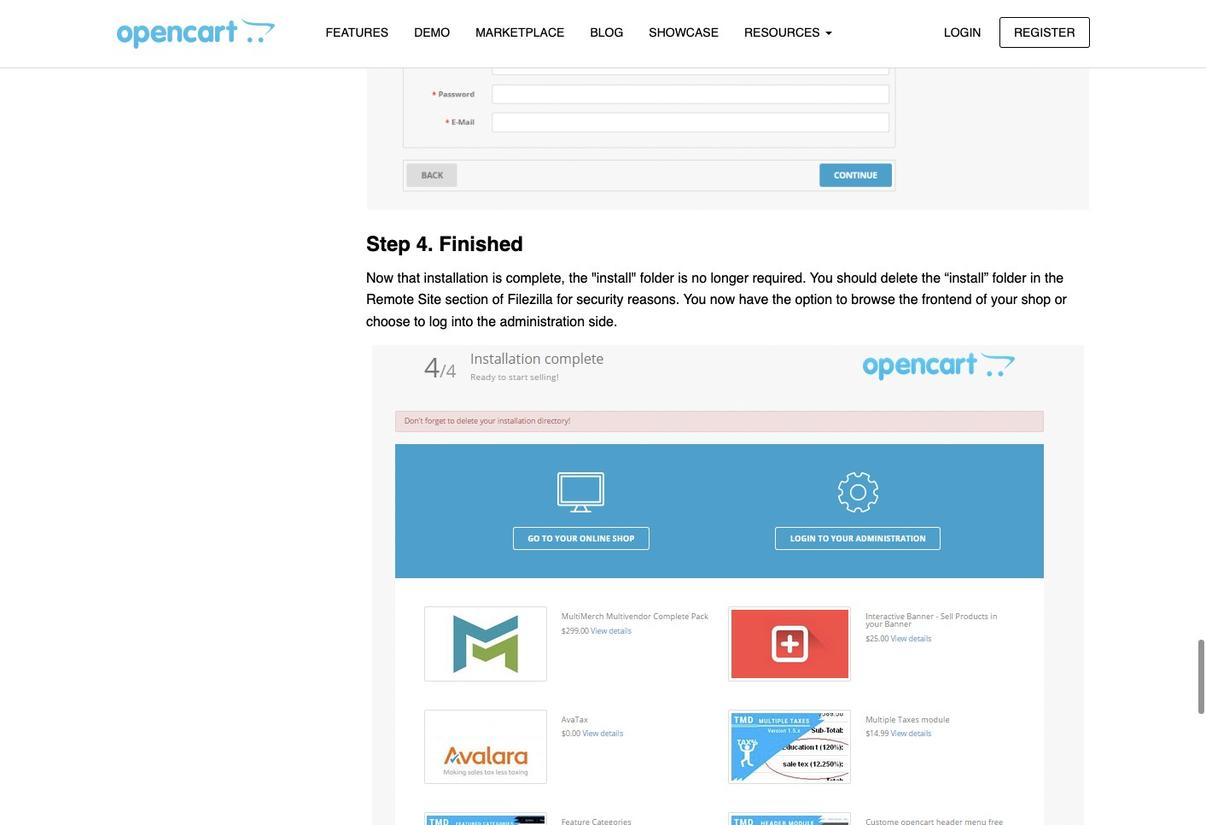 Task type: describe. For each thing, give the bounding box(es) containing it.
2 folder from the left
[[993, 270, 1027, 286]]

features link
[[313, 18, 402, 48]]

opencart step3 image
[[366, 0, 1090, 211]]

have
[[739, 292, 769, 308]]

the up for
[[569, 270, 588, 286]]

no
[[692, 270, 707, 286]]

administration
[[500, 314, 585, 330]]

installation
[[424, 270, 489, 286]]

step
[[366, 233, 411, 257]]

the down delete
[[900, 292, 919, 308]]

into
[[451, 314, 474, 330]]

the up frontend
[[922, 270, 941, 286]]

2 of from the left
[[976, 292, 988, 308]]

login link
[[930, 17, 996, 48]]

section
[[445, 292, 489, 308]]

demo link
[[402, 18, 463, 48]]

that
[[398, 270, 420, 286]]

your
[[992, 292, 1018, 308]]

4.
[[416, 233, 434, 257]]

frontend
[[922, 292, 973, 308]]

1 folder from the left
[[640, 270, 675, 286]]

now
[[366, 270, 394, 286]]

now that installation is complete, the "install" folder is no longer required. you should delete the "install" folder in the remote site section of filezilla for security reasons. you now have the option to browse the frontend of your shop or choose to log into the administration side.
[[366, 270, 1067, 330]]

blog link
[[578, 18, 637, 48]]

resources
[[745, 26, 824, 39]]

browse
[[852, 292, 896, 308]]

now
[[710, 292, 736, 308]]

marketplace
[[476, 26, 565, 39]]

finished
[[439, 233, 524, 257]]

longer
[[711, 270, 749, 286]]

remote
[[366, 292, 414, 308]]

opencart - open source shopping cart solution image
[[117, 18, 275, 49]]

"install"
[[592, 270, 637, 286]]

0 horizontal spatial to
[[414, 314, 426, 330]]

side.
[[589, 314, 618, 330]]

the right into
[[477, 314, 496, 330]]



Task type: vqa. For each thing, say whether or not it's contained in the screenshot.
will
no



Task type: locate. For each thing, give the bounding box(es) containing it.
marketplace link
[[463, 18, 578, 48]]

1 of from the left
[[492, 292, 504, 308]]

is
[[492, 270, 502, 286], [678, 270, 688, 286]]

0 horizontal spatial folder
[[640, 270, 675, 286]]

log
[[429, 314, 448, 330]]

2 is from the left
[[678, 270, 688, 286]]

folder up your
[[993, 270, 1027, 286]]

security
[[577, 292, 624, 308]]

1 horizontal spatial folder
[[993, 270, 1027, 286]]

0 vertical spatial to
[[837, 292, 848, 308]]

to down should
[[837, 292, 848, 308]]

complete,
[[506, 270, 565, 286]]

of right section
[[492, 292, 504, 308]]

1 horizontal spatial is
[[678, 270, 688, 286]]

you down no
[[684, 292, 707, 308]]

required.
[[753, 270, 807, 286]]

showcase link
[[637, 18, 732, 48]]

you
[[810, 270, 833, 286], [684, 292, 707, 308]]

opencart step4 image
[[371, 344, 1085, 825]]

of left your
[[976, 292, 988, 308]]

folder
[[640, 270, 675, 286], [993, 270, 1027, 286]]

or
[[1055, 292, 1067, 308]]

the down "required."
[[773, 292, 792, 308]]

1 is from the left
[[492, 270, 502, 286]]

is left no
[[678, 270, 688, 286]]

site
[[418, 292, 442, 308]]

register link
[[1000, 17, 1090, 48]]

for
[[557, 292, 573, 308]]

0 horizontal spatial you
[[684, 292, 707, 308]]

features
[[326, 26, 389, 39]]

in
[[1031, 270, 1042, 286]]

delete
[[881, 270, 918, 286]]

resources link
[[732, 18, 845, 48]]

1 vertical spatial you
[[684, 292, 707, 308]]

folder up reasons.
[[640, 270, 675, 286]]

the right in
[[1045, 270, 1064, 286]]

option
[[796, 292, 833, 308]]

1 horizontal spatial you
[[810, 270, 833, 286]]

you up option
[[810, 270, 833, 286]]

1 horizontal spatial to
[[837, 292, 848, 308]]

0 vertical spatial you
[[810, 270, 833, 286]]

login
[[944, 25, 982, 39]]

is down finished at the top of the page
[[492, 270, 502, 286]]

shop
[[1022, 292, 1052, 308]]

the
[[569, 270, 588, 286], [922, 270, 941, 286], [1045, 270, 1064, 286], [773, 292, 792, 308], [900, 292, 919, 308], [477, 314, 496, 330]]

of
[[492, 292, 504, 308], [976, 292, 988, 308]]

1 horizontal spatial of
[[976, 292, 988, 308]]

register
[[1015, 25, 1076, 39]]

"install"
[[945, 270, 989, 286]]

demo
[[414, 26, 450, 39]]

to left log
[[414, 314, 426, 330]]

blog
[[590, 26, 624, 39]]

should
[[837, 270, 877, 286]]

choose
[[366, 314, 410, 330]]

to
[[837, 292, 848, 308], [414, 314, 426, 330]]

filezilla
[[508, 292, 553, 308]]

reasons.
[[628, 292, 680, 308]]

step 4. finished
[[366, 233, 524, 257]]

1 vertical spatial to
[[414, 314, 426, 330]]

showcase
[[649, 26, 719, 39]]

0 horizontal spatial is
[[492, 270, 502, 286]]

0 horizontal spatial of
[[492, 292, 504, 308]]



